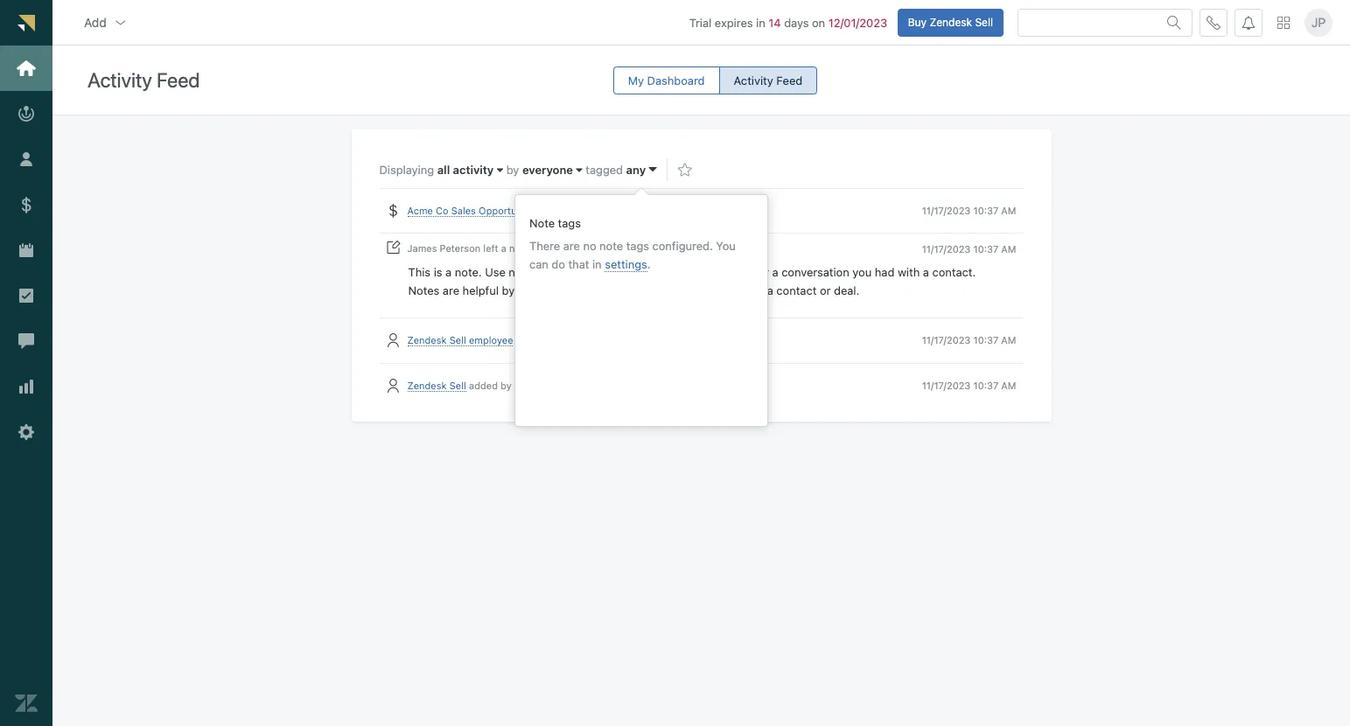 Task type: describe. For each thing, give the bounding box(es) containing it.
tags inside there are no note tags configured. you can do that in
[[627, 239, 650, 253]]

a left call,
[[666, 265, 672, 280]]

1 horizontal spatial in
[[757, 15, 766, 29]]

activity
[[453, 163, 494, 177]]

caret down image for any
[[649, 162, 657, 177]]

0 vertical spatial acme
[[408, 205, 433, 216]]

0 vertical spatial or
[[759, 265, 770, 280]]

zendesk inside button
[[930, 15, 973, 29]]

a right left
[[501, 243, 507, 254]]

my dashboard link
[[613, 67, 720, 95]]

everyone
[[523, 163, 573, 177]]

1 horizontal spatial james
[[515, 380, 544, 391]]

acme co sales opportunity $0.00
[[408, 205, 563, 216]]

note inside there are no note tags configured. you can do that in
[[600, 239, 623, 253]]

by inside this is a note. use notes to enter updates about a call, a meeting, or a conversation you had with a contact. notes are helpful by keeping a history of your communications with a contact or deal.
[[502, 284, 515, 298]]

all activity link
[[437, 163, 504, 177]]

sell inside buy zendesk sell button
[[976, 15, 994, 29]]

11/17/2023 10:37 am for zendesk sell employee added by
[[922, 335, 1017, 346]]

add
[[84, 15, 107, 29]]

note tags
[[530, 216, 581, 230]]

that
[[569, 257, 590, 271]]

on
[[812, 15, 826, 29]]

1 horizontal spatial with
[[898, 265, 920, 280]]

conversation
[[782, 265, 850, 280]]

notes image
[[387, 241, 401, 255]]

by down keeping
[[548, 335, 559, 346]]

are inside this is a note. use notes to enter updates about a call, a meeting, or a conversation you had with a contact. notes are helpful by keeping a history of your communications with a contact or deal.
[[443, 284, 460, 298]]

12/01/2023
[[829, 15, 888, 29]]

employee
[[469, 335, 513, 346]]

0 vertical spatial james
[[408, 243, 437, 254]]

by down employee
[[501, 380, 512, 391]]

enter
[[555, 265, 583, 280]]

1 horizontal spatial activity feed
[[734, 73, 803, 87]]

are inside there are no note tags configured. you can do that in
[[564, 239, 580, 253]]

my dashboard
[[628, 73, 705, 87]]

add button
[[70, 5, 142, 40]]

0 horizontal spatial co
[[436, 205, 449, 216]]

10:37 for james peterson
[[974, 380, 999, 391]]

11/17/2023 for acme co sales opportunity $0.00
[[922, 205, 971, 216]]

a left contact
[[768, 284, 774, 298]]

a up contact
[[773, 265, 779, 280]]

your
[[626, 284, 649, 298]]

there are no note tags configured. you can do that in
[[530, 239, 736, 271]]

days
[[785, 15, 809, 29]]

zendesk sell employee link
[[408, 335, 513, 347]]

0 horizontal spatial activity
[[88, 69, 152, 92]]

1 vertical spatial peterson
[[547, 380, 588, 391]]

10:37 for acme co sales opportunity $0.00
[[974, 205, 999, 216]]

search image
[[1168, 15, 1182, 29]]

jp
[[1312, 15, 1327, 30]]

there
[[530, 239, 560, 253]]

any
[[627, 163, 646, 177]]

displaying
[[380, 163, 437, 177]]

2 am from the top
[[1002, 243, 1017, 255]]

communications
[[652, 284, 739, 298]]

11/17/2023 10:37 am for james peterson
[[922, 380, 1017, 391]]

for
[[533, 243, 546, 254]]

zendesk for zendesk sell employee added by
[[408, 335, 447, 346]]

0 horizontal spatial tags
[[558, 216, 581, 230]]

a down enter at the left top of page
[[563, 284, 569, 298]]

a right is
[[446, 265, 452, 280]]

use
[[485, 265, 506, 280]]

1 horizontal spatial co
[[577, 243, 590, 254]]

notes
[[509, 265, 539, 280]]

am for zendesk sell employee added by
[[1002, 335, 1017, 346]]

zendesk image
[[15, 693, 38, 715]]

updates
[[586, 265, 629, 280]]

zendesk for zendesk sell added by james peterson
[[408, 380, 447, 391]]

jp button
[[1305, 8, 1333, 36]]

no
[[583, 239, 597, 253]]

am for james peterson
[[1002, 380, 1017, 391]]

all activity
[[437, 163, 494, 177]]

trial expires in 14 days on 12/01/2023
[[690, 15, 888, 29]]

is
[[434, 265, 443, 280]]

settings link
[[605, 257, 648, 272]]

2 11/17/2023 from the top
[[922, 243, 971, 255]]

in inside there are no note tags configured. you can do that in
[[593, 257, 602, 271]]

11/17/2023 for zendesk sell employee added by
[[922, 335, 971, 346]]



Task type: locate. For each thing, give the bounding box(es) containing it.
contact.
[[933, 265, 976, 280]]

contact
[[777, 284, 817, 298]]

configured.
[[653, 239, 713, 253]]

acme up do
[[548, 243, 574, 254]]

1 horizontal spatial are
[[564, 239, 580, 253]]

1 vertical spatial sell
[[450, 335, 466, 346]]

call,
[[675, 265, 697, 280]]

note
[[600, 239, 623, 253], [510, 243, 530, 254]]

expires
[[715, 15, 753, 29]]

note left for
[[510, 243, 530, 254]]

activity
[[88, 69, 152, 92], [734, 73, 774, 87]]

sales up updates
[[592, 243, 617, 254]]

1 vertical spatial added
[[469, 380, 498, 391]]

opportunity down caret down icon
[[479, 205, 534, 216]]

feed
[[157, 69, 200, 92], [777, 73, 803, 87]]

or
[[759, 265, 770, 280], [820, 284, 831, 298]]

a
[[501, 243, 507, 254], [446, 265, 452, 280], [666, 265, 672, 280], [700, 265, 706, 280], [773, 265, 779, 280], [924, 265, 930, 280], [563, 284, 569, 298], [768, 284, 774, 298]]

bell image
[[1242, 15, 1256, 29]]

activity down the expires
[[734, 73, 774, 87]]

2 vertical spatial sell
[[450, 380, 466, 391]]

caret down image left tagged
[[576, 165, 583, 176]]

0 vertical spatial peterson
[[440, 243, 481, 254]]

buy
[[908, 15, 927, 29]]

1 vertical spatial co
[[577, 243, 590, 254]]

1 vertical spatial with
[[742, 284, 764, 298]]

1 horizontal spatial acme
[[548, 243, 574, 254]]

sell
[[976, 15, 994, 29], [450, 335, 466, 346], [450, 380, 466, 391]]

0 vertical spatial opportunity
[[479, 205, 534, 216]]

1 vertical spatial zendesk
[[408, 335, 447, 346]]

0 horizontal spatial acme
[[408, 205, 433, 216]]

acme
[[408, 205, 433, 216], [548, 243, 574, 254]]

co up that
[[577, 243, 590, 254]]

1 am from the top
[[1002, 205, 1017, 216]]

a left 'contact.'
[[924, 265, 930, 280]]

opportunity up "."
[[620, 243, 675, 254]]

co
[[436, 205, 449, 216], [577, 243, 590, 254]]

1 vertical spatial tags
[[627, 239, 650, 253]]

0 horizontal spatial acme co sales opportunity link
[[408, 205, 534, 217]]

you
[[853, 265, 872, 280]]

sell for zendesk sell employee added by
[[450, 335, 466, 346]]

1 vertical spatial or
[[820, 284, 831, 298]]

3 am from the top
[[1002, 335, 1017, 346]]

2 vertical spatial zendesk
[[408, 380, 447, 391]]

tags right note
[[558, 216, 581, 230]]

activity down chevron down image
[[88, 69, 152, 92]]

history
[[572, 284, 609, 298]]

0 vertical spatial co
[[436, 205, 449, 216]]

activity feed
[[88, 69, 200, 92], [734, 73, 803, 87]]

activity feed link
[[719, 67, 818, 95]]

are left no
[[564, 239, 580, 253]]

a right call,
[[700, 265, 706, 280]]

sales
[[451, 205, 476, 216], [592, 243, 617, 254]]

1 vertical spatial in
[[593, 257, 602, 271]]

11/17/2023 for james peterson
[[922, 380, 971, 391]]

0 horizontal spatial caret down image
[[576, 165, 583, 176]]

can
[[530, 257, 549, 271]]

3 11/17/2023 10:37 am from the top
[[922, 335, 1017, 346]]

acme co sales opportunity link up settings
[[548, 243, 675, 255]]

meeting,
[[709, 265, 755, 280]]

this is a note. use notes to enter updates about a call, a meeting, or a conversation you had with a contact. notes are helpful by keeping a history of your communications with a contact or deal.
[[408, 265, 980, 298]]

0 horizontal spatial james
[[408, 243, 437, 254]]

1 11/17/2023 from the top
[[922, 205, 971, 216]]

tags
[[558, 216, 581, 230], [627, 239, 650, 253]]

note.
[[455, 265, 482, 280]]

all
[[437, 163, 450, 177]]

zendesk products image
[[1278, 16, 1290, 29]]

to
[[542, 265, 552, 280]]

0 horizontal spatial with
[[742, 284, 764, 298]]

0 vertical spatial acme co sales opportunity link
[[408, 205, 534, 217]]

james down 'zendesk sell employee added by'
[[515, 380, 544, 391]]

of
[[612, 284, 622, 298]]

had
[[875, 265, 895, 280]]

zendesk sell link
[[408, 380, 466, 392]]

0 horizontal spatial added
[[469, 380, 498, 391]]

0 horizontal spatial are
[[443, 284, 460, 298]]

1 vertical spatial acme
[[548, 243, 574, 254]]

peterson
[[440, 243, 481, 254], [547, 380, 588, 391]]

0 vertical spatial sell
[[976, 15, 994, 29]]

1 vertical spatial james
[[515, 380, 544, 391]]

1 vertical spatial are
[[443, 284, 460, 298]]

2 10:37 from the top
[[974, 243, 999, 255]]

james peterson left a note for acme co sales opportunity
[[408, 243, 675, 254]]

0 vertical spatial with
[[898, 265, 920, 280]]

by right caret down icon
[[507, 163, 520, 177]]

left
[[484, 243, 499, 254]]

keeping
[[518, 284, 560, 298]]

deal.
[[834, 284, 860, 298]]

this
[[408, 265, 431, 280]]

note right no
[[600, 239, 623, 253]]

with right had at the top right of page
[[898, 265, 920, 280]]

0 vertical spatial in
[[757, 15, 766, 29]]

0 horizontal spatial sales
[[451, 205, 476, 216]]

acme down displaying at the left top of the page
[[408, 205, 433, 216]]

settings
[[605, 257, 648, 271]]

11/17/2023 10:37 am for acme co sales opportunity $0.00
[[922, 205, 1017, 216]]

$0.00
[[537, 205, 563, 216]]

1 vertical spatial opportunity
[[620, 243, 675, 254]]

1 10:37 from the top
[[974, 205, 999, 216]]

zendesk
[[930, 15, 973, 29], [408, 335, 447, 346], [408, 380, 447, 391]]

0 horizontal spatial opportunity
[[479, 205, 534, 216]]

tagged
[[586, 163, 623, 177]]

opportunity
[[479, 205, 534, 216], [620, 243, 675, 254]]

10:37 for zendesk sell employee added by
[[974, 335, 999, 346]]

trial
[[690, 15, 712, 29]]

in
[[757, 15, 766, 29], [593, 257, 602, 271]]

1 horizontal spatial added
[[516, 335, 545, 346]]

buy zendesk sell button
[[898, 8, 1004, 36]]

with down meeting,
[[742, 284, 764, 298]]

activity feed down 14
[[734, 73, 803, 87]]

added down 'zendesk sell employee added by'
[[469, 380, 498, 391]]

4 10:37 from the top
[[974, 380, 999, 391]]

helpful
[[463, 284, 499, 298]]

by
[[507, 163, 520, 177], [502, 284, 515, 298], [548, 335, 559, 346], [501, 380, 512, 391]]

am for acme co sales opportunity $0.00
[[1002, 205, 1017, 216]]

about
[[632, 265, 663, 280]]

in right that
[[593, 257, 602, 271]]

0 vertical spatial zendesk
[[930, 15, 973, 29]]

by down use
[[502, 284, 515, 298]]

caret down image right any
[[649, 162, 657, 177]]

zendesk sell employee added by
[[408, 335, 562, 346]]

1 horizontal spatial activity
[[734, 73, 774, 87]]

note
[[530, 216, 555, 230]]

are down 'note.'
[[443, 284, 460, 298]]

sell left employee
[[450, 335, 466, 346]]

14
[[769, 15, 781, 29]]

caret down image
[[497, 165, 504, 176]]

calls image
[[1207, 15, 1221, 29]]

acme co sales opportunity link
[[408, 205, 534, 217], [548, 243, 675, 255]]

1 horizontal spatial peterson
[[547, 380, 588, 391]]

sell for zendesk sell added by james peterson
[[450, 380, 466, 391]]

4 11/17/2023 from the top
[[922, 380, 971, 391]]

my
[[628, 73, 644, 87]]

with
[[898, 265, 920, 280], [742, 284, 764, 298]]

sales down all activity
[[451, 205, 476, 216]]

acme co sales opportunity link down all activity link
[[408, 205, 534, 217]]

0 vertical spatial tags
[[558, 216, 581, 230]]

1 horizontal spatial caret down image
[[649, 162, 657, 177]]

or right meeting,
[[759, 265, 770, 280]]

activity feed down chevron down image
[[88, 69, 200, 92]]

you
[[716, 239, 736, 253]]

2 11/17/2023 10:37 am from the top
[[922, 243, 1017, 255]]

1 horizontal spatial acme co sales opportunity link
[[548, 243, 675, 255]]

are
[[564, 239, 580, 253], [443, 284, 460, 298]]

1 horizontal spatial tags
[[627, 239, 650, 253]]

1 horizontal spatial or
[[820, 284, 831, 298]]

0 vertical spatial are
[[564, 239, 580, 253]]

4 am from the top
[[1002, 380, 1017, 391]]

0 vertical spatial added
[[516, 335, 545, 346]]

am
[[1002, 205, 1017, 216], [1002, 243, 1017, 255], [1002, 335, 1017, 346], [1002, 380, 1017, 391]]

added
[[516, 335, 545, 346], [469, 380, 498, 391]]

1 horizontal spatial opportunity
[[620, 243, 675, 254]]

in left 14
[[757, 15, 766, 29]]

4 11/17/2023 10:37 am from the top
[[922, 380, 1017, 391]]

zendesk sell added by james peterson
[[408, 380, 588, 391]]

0 horizontal spatial activity feed
[[88, 69, 200, 92]]

dashboard
[[647, 73, 705, 87]]

chevron down image
[[114, 15, 128, 29]]

1 horizontal spatial note
[[600, 239, 623, 253]]

0 horizontal spatial feed
[[157, 69, 200, 92]]

1 vertical spatial sales
[[592, 243, 617, 254]]

11/17/2023 10:37 am
[[922, 205, 1017, 216], [922, 243, 1017, 255], [922, 335, 1017, 346], [922, 380, 1017, 391]]

1 horizontal spatial sales
[[592, 243, 617, 254]]

james up this
[[408, 243, 437, 254]]

0 horizontal spatial or
[[759, 265, 770, 280]]

1 horizontal spatial feed
[[777, 73, 803, 87]]

zendesk right buy
[[930, 15, 973, 29]]

caret down image for everyone
[[576, 165, 583, 176]]

caret down image
[[649, 162, 657, 177], [576, 165, 583, 176]]

do
[[552, 257, 565, 271]]

sell down zendesk sell employee link
[[450, 380, 466, 391]]

1 vertical spatial acme co sales opportunity link
[[548, 243, 675, 255]]

tags up settings .
[[627, 239, 650, 253]]

added right employee
[[516, 335, 545, 346]]

1 11/17/2023 10:37 am from the top
[[922, 205, 1017, 216]]

zendesk down zendesk sell employee link
[[408, 380, 447, 391]]

3 10:37 from the top
[[974, 335, 999, 346]]

10:37
[[974, 205, 999, 216], [974, 243, 999, 255], [974, 335, 999, 346], [974, 380, 999, 391]]

0 horizontal spatial peterson
[[440, 243, 481, 254]]

co down all
[[436, 205, 449, 216]]

zendesk up zendesk sell link
[[408, 335, 447, 346]]

or down conversation
[[820, 284, 831, 298]]

notes
[[408, 284, 440, 298]]

0 vertical spatial sales
[[451, 205, 476, 216]]

sell right buy
[[976, 15, 994, 29]]

0 horizontal spatial in
[[593, 257, 602, 271]]

buy zendesk sell
[[908, 15, 994, 29]]

settings .
[[605, 257, 651, 271]]

0 horizontal spatial note
[[510, 243, 530, 254]]

3 11/17/2023 from the top
[[922, 335, 971, 346]]

.
[[648, 257, 651, 271]]

james
[[408, 243, 437, 254], [515, 380, 544, 391]]



Task type: vqa. For each thing, say whether or not it's contained in the screenshot.
comments "0 votes"
no



